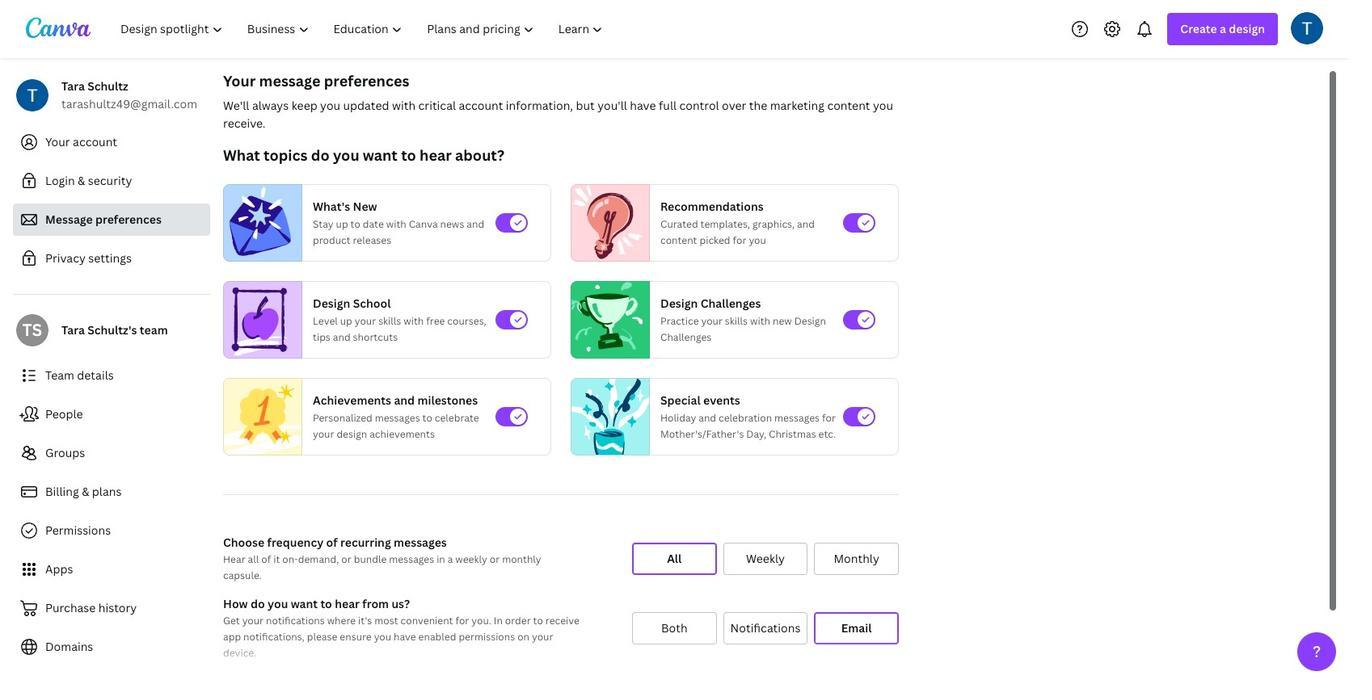 Task type: vqa. For each thing, say whether or not it's contained in the screenshot.
the marketing
yes



Task type: locate. For each thing, give the bounding box(es) containing it.
0 horizontal spatial your
[[45, 134, 70, 150]]

frequency
[[267, 535, 324, 551]]

your up we'll
[[223, 71, 256, 91]]

0 horizontal spatial hear
[[335, 597, 360, 612]]

you'll
[[598, 98, 627, 113]]

0 horizontal spatial or
[[342, 553, 352, 567]]

topic image for what's new
[[224, 184, 295, 262]]

want up notifications
[[291, 597, 318, 612]]

& right login
[[78, 173, 85, 188]]

apps link
[[13, 554, 210, 586]]

hear
[[223, 553, 246, 567]]

to inside what's new stay up to date with canva news and product releases
[[351, 218, 361, 231]]

but
[[576, 98, 595, 113]]

1 vertical spatial do
[[251, 597, 265, 612]]

do inside how do you want to hear from us? get your notifications where it's most convenient for you. in order to receive app notifications, please ensure you have enabled permissions on your device.
[[251, 597, 265, 612]]

topic image left curated
[[572, 184, 643, 262]]

about?
[[455, 146, 505, 165]]

the
[[749, 98, 768, 113]]

have left full
[[630, 98, 656, 113]]

day,
[[747, 428, 767, 442]]

and up achievements
[[394, 393, 415, 408]]

1 horizontal spatial or
[[490, 553, 500, 567]]

tips
[[313, 331, 331, 344]]

1 horizontal spatial hear
[[420, 146, 452, 165]]

up right level
[[340, 315, 352, 328]]

challenges down picked
[[701, 296, 761, 311]]

keep
[[292, 98, 318, 113]]

your up login
[[45, 134, 70, 150]]

1 horizontal spatial a
[[1220, 21, 1227, 36]]

account right critical
[[459, 98, 503, 113]]

messages up achievements
[[375, 412, 420, 425]]

tara for tara schultz tarashultz49@gmail.com
[[61, 78, 85, 94]]

for up etc.
[[822, 412, 836, 425]]

0 vertical spatial content
[[828, 98, 871, 113]]

1 vertical spatial hear
[[335, 597, 360, 612]]

choose frequency of recurring messages hear all of it on-demand, or bundle messages in a weekly or monthly capsule.
[[223, 535, 542, 583]]

1 horizontal spatial want
[[363, 146, 398, 165]]

message preferences link
[[13, 204, 210, 236]]

1 horizontal spatial design
[[661, 296, 698, 311]]

0 vertical spatial account
[[459, 98, 503, 113]]

1 horizontal spatial preferences
[[324, 71, 410, 91]]

preferences up updated
[[324, 71, 410, 91]]

always
[[252, 98, 289, 113]]

or
[[342, 553, 352, 567], [490, 553, 500, 567]]

0 horizontal spatial of
[[261, 553, 271, 567]]

billing & plans
[[45, 484, 122, 500]]

topic image for design challenges
[[572, 281, 643, 359]]

design up practice
[[661, 296, 698, 311]]

and inside special events holiday and celebration messages for mother's/father's day, christmas etc.
[[699, 412, 717, 425]]

receive.
[[223, 116, 266, 131]]

to right order
[[533, 615, 543, 628]]

1 horizontal spatial account
[[459, 98, 503, 113]]

1 vertical spatial your
[[45, 134, 70, 150]]

1 vertical spatial for
[[822, 412, 836, 425]]

a inside choose frequency of recurring messages hear all of it on-demand, or bundle messages in a weekly or monthly capsule.
[[448, 553, 453, 567]]

0 horizontal spatial for
[[456, 615, 469, 628]]

skills inside design school level up your skills with free courses, tips and shortcuts
[[379, 315, 401, 328]]

design right new
[[795, 315, 826, 328]]

up right stay
[[336, 218, 348, 231]]

christmas
[[769, 428, 817, 442]]

have
[[630, 98, 656, 113], [394, 631, 416, 645]]

or right 'weekly'
[[490, 553, 500, 567]]

design school level up your skills with free courses, tips and shortcuts
[[313, 296, 487, 344]]

purchase history
[[45, 601, 137, 616]]

apps
[[45, 562, 73, 577]]

do right topics
[[311, 146, 330, 165]]

design inside dropdown button
[[1229, 21, 1266, 36]]

0 horizontal spatial design
[[337, 428, 367, 442]]

1 vertical spatial design
[[337, 428, 367, 442]]

up inside what's new stay up to date with canva news and product releases
[[336, 218, 348, 231]]

up inside design school level up your skills with free courses, tips and shortcuts
[[340, 315, 352, 328]]

hear left about?
[[420, 146, 452, 165]]

a right in
[[448, 553, 453, 567]]

and right tips at the left of page
[[333, 331, 351, 344]]

you inside recommendations curated templates, graphics, and content picked for you
[[749, 234, 767, 247]]

your down school
[[355, 315, 376, 328]]

account inside your message preferences we'll always keep you updated with critical account information, but you'll have full control over the marketing content you receive.
[[459, 98, 503, 113]]

preferences down login & security link
[[95, 212, 162, 227]]

topic image
[[224, 184, 295, 262], [572, 184, 643, 262], [224, 281, 295, 359], [572, 281, 643, 359], [224, 375, 302, 460], [572, 375, 649, 460]]

0 horizontal spatial preferences
[[95, 212, 162, 227]]

and right news
[[467, 218, 485, 231]]

1 horizontal spatial do
[[311, 146, 330, 165]]

domains
[[45, 640, 93, 655]]

design for design challenges
[[661, 296, 698, 311]]

monthly
[[834, 552, 880, 567]]

1 vertical spatial content
[[661, 234, 698, 247]]

0 vertical spatial have
[[630, 98, 656, 113]]

receive
[[546, 615, 580, 628]]

1 vertical spatial tara
[[61, 323, 85, 338]]

skills left new
[[725, 315, 748, 328]]

shortcuts
[[353, 331, 398, 344]]

Both button
[[632, 613, 717, 645]]

1 vertical spatial a
[[448, 553, 453, 567]]

team
[[140, 323, 168, 338]]

have inside how do you want to hear from us? get your notifications where it's most convenient for you. in order to receive app notifications, please ensure you have enabled permissions on your device.
[[394, 631, 416, 645]]

celebration
[[719, 412, 772, 425]]

up for design
[[340, 315, 352, 328]]

topic image for recommendations
[[572, 184, 643, 262]]

your inside design challenges practice your skills with new design challenges
[[702, 315, 723, 328]]

with left new
[[750, 315, 771, 328]]

of
[[326, 535, 338, 551], [261, 553, 271, 567]]

0 vertical spatial tara
[[61, 78, 85, 94]]

where
[[327, 615, 356, 628]]

0 vertical spatial hear
[[420, 146, 452, 165]]

bundle
[[354, 553, 387, 567]]

your right practice
[[702, 315, 723, 328]]

account up the login & security
[[73, 134, 117, 150]]

for left you.
[[456, 615, 469, 628]]

billing
[[45, 484, 79, 500]]

1 skills from the left
[[379, 315, 401, 328]]

topic image left holiday
[[572, 375, 649, 460]]

0 horizontal spatial content
[[661, 234, 698, 247]]

1 horizontal spatial design
[[1229, 21, 1266, 36]]

topic image left practice
[[572, 281, 643, 359]]

messages up in
[[394, 535, 447, 551]]

templates,
[[701, 218, 750, 231]]

with inside design challenges practice your skills with new design challenges
[[750, 315, 771, 328]]

and inside achievements and milestones personalized messages to celebrate your design achievements
[[394, 393, 415, 408]]

Monthly button
[[815, 543, 899, 576]]

0 horizontal spatial design
[[313, 296, 350, 311]]

2 skills from the left
[[725, 315, 748, 328]]

0 vertical spatial a
[[1220, 21, 1227, 36]]

topic image left stay
[[224, 184, 295, 262]]

1 vertical spatial &
[[82, 484, 89, 500]]

of up demand,
[[326, 535, 338, 551]]

design
[[313, 296, 350, 311], [661, 296, 698, 311], [795, 315, 826, 328]]

to down milestones
[[423, 412, 433, 425]]

design right create
[[1229, 21, 1266, 36]]

your for message
[[223, 71, 256, 91]]

with left critical
[[392, 98, 416, 113]]

1 horizontal spatial for
[[733, 234, 747, 247]]

picked
[[700, 234, 731, 247]]

design up level
[[313, 296, 350, 311]]

groups link
[[13, 437, 210, 470]]

up for what's
[[336, 218, 348, 231]]

tara schultz tarashultz49@gmail.com
[[61, 78, 197, 112]]

and right graphics,
[[797, 218, 815, 231]]

to up what's new stay up to date with canva news and product releases
[[401, 146, 416, 165]]

0 horizontal spatial skills
[[379, 315, 401, 328]]

tarashultz49@gmail.com
[[61, 96, 197, 112]]

topic image left tips at the left of page
[[224, 281, 295, 359]]

0 horizontal spatial do
[[251, 597, 265, 612]]

2 horizontal spatial for
[[822, 412, 836, 425]]

2 vertical spatial for
[[456, 615, 469, 628]]

challenges down practice
[[661, 331, 712, 344]]

weekly
[[746, 552, 785, 567]]

& for billing
[[82, 484, 89, 500]]

0 vertical spatial &
[[78, 173, 85, 188]]

and
[[467, 218, 485, 231], [797, 218, 815, 231], [333, 331, 351, 344], [394, 393, 415, 408], [699, 412, 717, 425]]

do right 'how' on the bottom
[[251, 597, 265, 612]]

1 horizontal spatial content
[[828, 98, 871, 113]]

your
[[355, 315, 376, 328], [702, 315, 723, 328], [313, 428, 334, 442], [242, 615, 264, 628], [532, 631, 553, 645]]

with right date
[[386, 218, 407, 231]]

have down most
[[394, 631, 416, 645]]

0 vertical spatial your
[[223, 71, 256, 91]]

people
[[45, 407, 83, 422]]

0 horizontal spatial want
[[291, 597, 318, 612]]

your inside your message preferences we'll always keep you updated with critical account information, but you'll have full control over the marketing content you receive.
[[223, 71, 256, 91]]

both
[[661, 621, 688, 636]]

1 vertical spatial of
[[261, 553, 271, 567]]

tara left schultz's
[[61, 323, 85, 338]]

0 horizontal spatial a
[[448, 553, 453, 567]]

0 vertical spatial design
[[1229, 21, 1266, 36]]

purchase history link
[[13, 593, 210, 625]]

1 vertical spatial account
[[73, 134, 117, 150]]

& left plans
[[82, 484, 89, 500]]

content down curated
[[661, 234, 698, 247]]

notifications
[[731, 621, 801, 636]]

and inside what's new stay up to date with canva news and product releases
[[467, 218, 485, 231]]

or left the bundle at the bottom left of the page
[[342, 553, 352, 567]]

want down updated
[[363, 146, 398, 165]]

1 vertical spatial want
[[291, 597, 318, 612]]

events
[[704, 393, 741, 408]]

hear up where
[[335, 597, 360, 612]]

plans
[[92, 484, 122, 500]]

for down templates, on the right top of page
[[733, 234, 747, 247]]

your down personalized
[[313, 428, 334, 442]]

Weekly button
[[723, 543, 808, 576]]

you
[[320, 98, 341, 113], [873, 98, 894, 113], [333, 146, 360, 165], [749, 234, 767, 247], [268, 597, 288, 612], [374, 631, 391, 645]]

design down personalized
[[337, 428, 367, 442]]

achievements
[[313, 393, 391, 408]]

with left free
[[404, 315, 424, 328]]

0 horizontal spatial account
[[73, 134, 117, 150]]

skills up 'shortcuts'
[[379, 315, 401, 328]]

design inside design school level up your skills with free courses, tips and shortcuts
[[313, 296, 350, 311]]

topic image for special events
[[572, 375, 649, 460]]

a right create
[[1220, 21, 1227, 36]]

your message preferences we'll always keep you updated with critical account information, but you'll have full control over the marketing content you receive.
[[223, 71, 894, 131]]

to left date
[[351, 218, 361, 231]]

and up mother's/father's
[[699, 412, 717, 425]]

0 vertical spatial for
[[733, 234, 747, 247]]

with inside design school level up your skills with free courses, tips and shortcuts
[[404, 315, 424, 328]]

1 tara from the top
[[61, 78, 85, 94]]

2 tara from the top
[[61, 323, 85, 338]]

team
[[45, 368, 74, 383]]

messages
[[375, 412, 420, 425], [775, 412, 820, 425], [394, 535, 447, 551], [389, 553, 434, 567]]

all
[[667, 552, 682, 567]]

messages up christmas
[[775, 412, 820, 425]]

1 horizontal spatial skills
[[725, 315, 748, 328]]

of left it
[[261, 553, 271, 567]]

tara
[[61, 78, 85, 94], [61, 323, 85, 338]]

1 vertical spatial up
[[340, 315, 352, 328]]

from
[[363, 597, 389, 612]]

topic image left personalized
[[224, 375, 302, 460]]

1 horizontal spatial your
[[223, 71, 256, 91]]

0 horizontal spatial have
[[394, 631, 416, 645]]

content right marketing
[[828, 98, 871, 113]]

content inside recommendations curated templates, graphics, and content picked for you
[[661, 234, 698, 247]]

tara left schultz
[[61, 78, 85, 94]]

on-
[[282, 553, 298, 567]]

privacy settings link
[[13, 243, 210, 275]]

0 vertical spatial do
[[311, 146, 330, 165]]

0 vertical spatial up
[[336, 218, 348, 231]]

1 horizontal spatial have
[[630, 98, 656, 113]]

create a design
[[1181, 21, 1266, 36]]

1 horizontal spatial of
[[326, 535, 338, 551]]

tara inside tara schultz tarashultz49@gmail.com
[[61, 78, 85, 94]]

design
[[1229, 21, 1266, 36], [337, 428, 367, 442]]

1 vertical spatial have
[[394, 631, 416, 645]]

hear
[[420, 146, 452, 165], [335, 597, 360, 612]]

0 vertical spatial preferences
[[324, 71, 410, 91]]

marketing
[[770, 98, 825, 113]]

login & security link
[[13, 165, 210, 197]]

tara schultz's team element
[[16, 315, 49, 347]]

skills
[[379, 315, 401, 328], [725, 315, 748, 328]]

for inside recommendations curated templates, graphics, and content picked for you
[[733, 234, 747, 247]]



Task type: describe. For each thing, give the bounding box(es) containing it.
message
[[259, 71, 321, 91]]

topic image for achievements and milestones
[[224, 375, 302, 460]]

domains link
[[13, 632, 210, 664]]

choose
[[223, 535, 265, 551]]

1 or from the left
[[342, 553, 352, 567]]

have inside your message preferences we'll always keep you updated with critical account information, but you'll have full control over the marketing content you receive.
[[630, 98, 656, 113]]

permissions link
[[13, 515, 210, 547]]

your right on at the left
[[532, 631, 553, 645]]

0 vertical spatial challenges
[[701, 296, 761, 311]]

it's
[[358, 615, 372, 628]]

create a design button
[[1168, 13, 1279, 45]]

new
[[773, 315, 792, 328]]

please
[[307, 631, 338, 645]]

personalized
[[313, 412, 373, 425]]

what's new stay up to date with canva news and product releases
[[313, 199, 485, 247]]

login & security
[[45, 173, 132, 188]]

history
[[98, 601, 137, 616]]

with inside your message preferences we'll always keep you updated with critical account information, but you'll have full control over the marketing content you receive.
[[392, 98, 416, 113]]

full
[[659, 98, 677, 113]]

milestones
[[418, 393, 478, 408]]

2 or from the left
[[490, 553, 500, 567]]

for inside special events holiday and celebration messages for mother's/father's day, christmas etc.
[[822, 412, 836, 425]]

top level navigation element
[[110, 13, 617, 45]]

topics
[[264, 146, 308, 165]]

with inside what's new stay up to date with canva news and product releases
[[386, 218, 407, 231]]

stay
[[313, 218, 334, 231]]

tara schultz's team image
[[16, 315, 49, 347]]

all
[[248, 553, 259, 567]]

to inside achievements and milestones personalized messages to celebrate your design achievements
[[423, 412, 433, 425]]

1 vertical spatial challenges
[[661, 331, 712, 344]]

your account
[[45, 134, 117, 150]]

new
[[353, 199, 377, 214]]

us?
[[392, 597, 410, 612]]

& for login
[[78, 173, 85, 188]]

your inside design school level up your skills with free courses, tips and shortcuts
[[355, 315, 376, 328]]

and inside recommendations curated templates, graphics, and content picked for you
[[797, 218, 815, 231]]

create
[[1181, 21, 1218, 36]]

celebrate
[[435, 412, 479, 425]]

messages inside special events holiday and celebration messages for mother's/father's day, christmas etc.
[[775, 412, 820, 425]]

permissions
[[459, 631, 515, 645]]

notifications,
[[243, 631, 305, 645]]

messages left in
[[389, 553, 434, 567]]

monthly
[[502, 553, 542, 567]]

your account link
[[13, 126, 210, 159]]

canva
[[409, 218, 438, 231]]

topic image for design school
[[224, 281, 295, 359]]

details
[[77, 368, 114, 383]]

achievements and milestones personalized messages to celebrate your design achievements
[[313, 393, 479, 442]]

what topics do you want to hear about?
[[223, 146, 505, 165]]

special
[[661, 393, 701, 408]]

and inside design school level up your skills with free courses, tips and shortcuts
[[333, 331, 351, 344]]

design inside achievements and milestones personalized messages to celebrate your design achievements
[[337, 428, 367, 442]]

messages inside achievements and milestones personalized messages to celebrate your design achievements
[[375, 412, 420, 425]]

on
[[518, 631, 530, 645]]

All button
[[632, 543, 717, 576]]

message
[[45, 212, 93, 227]]

what
[[223, 146, 260, 165]]

Notifications button
[[723, 613, 808, 645]]

enabled
[[419, 631, 456, 645]]

to up where
[[321, 597, 332, 612]]

date
[[363, 218, 384, 231]]

etc.
[[819, 428, 836, 442]]

login
[[45, 173, 75, 188]]

recommendations
[[661, 199, 764, 214]]

news
[[440, 218, 464, 231]]

security
[[88, 173, 132, 188]]

design challenges practice your skills with new design challenges
[[661, 296, 826, 344]]

weekly
[[456, 553, 488, 567]]

releases
[[353, 234, 392, 247]]

billing & plans link
[[13, 476, 210, 509]]

courses,
[[447, 315, 487, 328]]

a inside dropdown button
[[1220, 21, 1227, 36]]

convenient
[[401, 615, 453, 628]]

your for account
[[45, 134, 70, 150]]

0 vertical spatial of
[[326, 535, 338, 551]]

hear inside how do you want to hear from us? get your notifications where it's most convenient for you. in order to receive app notifications, please ensure you have enabled permissions on your device.
[[335, 597, 360, 612]]

recommendations curated templates, graphics, and content picked for you
[[661, 199, 815, 247]]

want inside how do you want to hear from us? get your notifications where it's most convenient for you. in order to receive app notifications, please ensure you have enabled permissions on your device.
[[291, 597, 318, 612]]

school
[[353, 296, 391, 311]]

graphics,
[[753, 218, 795, 231]]

design for design school
[[313, 296, 350, 311]]

critical
[[419, 98, 456, 113]]

purchase
[[45, 601, 96, 616]]

team details link
[[13, 360, 210, 392]]

people link
[[13, 399, 210, 431]]

message preferences
[[45, 212, 162, 227]]

achievements
[[370, 428, 435, 442]]

groups
[[45, 446, 85, 461]]

for inside how do you want to hear from us? get your notifications where it's most convenient for you. in order to receive app notifications, please ensure you have enabled permissions on your device.
[[456, 615, 469, 628]]

tara for tara schultz's team
[[61, 323, 85, 338]]

skills inside design challenges practice your skills with new design challenges
[[725, 315, 748, 328]]

free
[[426, 315, 445, 328]]

Email button
[[815, 613, 899, 645]]

content inside your message preferences we'll always keep you updated with critical account information, but you'll have full control over the marketing content you receive.
[[828, 98, 871, 113]]

you.
[[472, 615, 492, 628]]

team details
[[45, 368, 114, 383]]

notifications
[[266, 615, 325, 628]]

tara schultz image
[[1291, 12, 1324, 44]]

capsule.
[[223, 569, 262, 583]]

special events holiday and celebration messages for mother's/father's day, christmas etc.
[[661, 393, 836, 442]]

2 horizontal spatial design
[[795, 315, 826, 328]]

schultz's
[[87, 323, 137, 338]]

permissions
[[45, 523, 111, 539]]

control
[[680, 98, 719, 113]]

1 vertical spatial preferences
[[95, 212, 162, 227]]

your right get
[[242, 615, 264, 628]]

schultz
[[87, 78, 128, 94]]

get
[[223, 615, 240, 628]]

product
[[313, 234, 351, 247]]

preferences inside your message preferences we'll always keep you updated with critical account information, but you'll have full control over the marketing content you receive.
[[324, 71, 410, 91]]

in
[[494, 615, 503, 628]]

how
[[223, 597, 248, 612]]

0 vertical spatial want
[[363, 146, 398, 165]]

your inside achievements and milestones personalized messages to celebrate your design achievements
[[313, 428, 334, 442]]

information,
[[506, 98, 573, 113]]

recurring
[[341, 535, 391, 551]]

what's
[[313, 199, 350, 214]]



